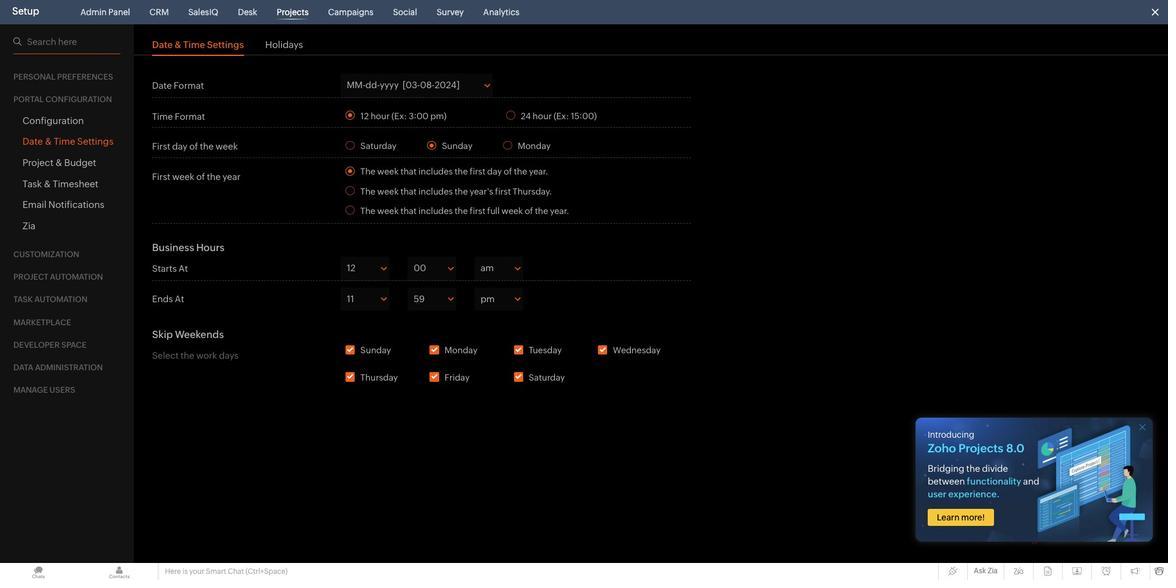 Task type: vqa. For each thing, say whether or not it's contained in the screenshot.
Campaigns
yes



Task type: describe. For each thing, give the bounding box(es) containing it.
smart
[[206, 568, 226, 576]]

zia
[[988, 567, 998, 576]]

analytics
[[483, 7, 520, 17]]

chats image
[[0, 563, 77, 580]]

admin
[[81, 7, 107, 17]]

salesiq link
[[183, 0, 223, 24]]

here is your smart chat (ctrl+space)
[[165, 568, 288, 576]]

desk link
[[233, 0, 262, 24]]

ask zia
[[974, 567, 998, 576]]

desk
[[238, 7, 257, 17]]

analytics link
[[478, 0, 524, 24]]

crm link
[[145, 0, 174, 24]]

your
[[189, 568, 204, 576]]

(ctrl+space)
[[246, 568, 288, 576]]

contacts image
[[81, 563, 158, 580]]



Task type: locate. For each thing, give the bounding box(es) containing it.
social link
[[388, 0, 422, 24]]

survey link
[[432, 0, 469, 24]]

setup
[[12, 5, 39, 17]]

social
[[393, 7, 417, 17]]

here
[[165, 568, 181, 576]]

campaigns
[[328, 7, 373, 17]]

chat
[[228, 568, 244, 576]]

is
[[182, 568, 188, 576]]

campaigns link
[[323, 0, 378, 24]]

survey
[[437, 7, 464, 17]]

ask
[[974, 567, 986, 576]]

salesiq
[[188, 7, 218, 17]]

admin panel
[[81, 7, 130, 17]]

projects link
[[272, 0, 314, 24]]

projects
[[277, 7, 309, 17]]

admin panel link
[[76, 0, 135, 24]]

crm
[[150, 7, 169, 17]]

panel
[[108, 7, 130, 17]]



